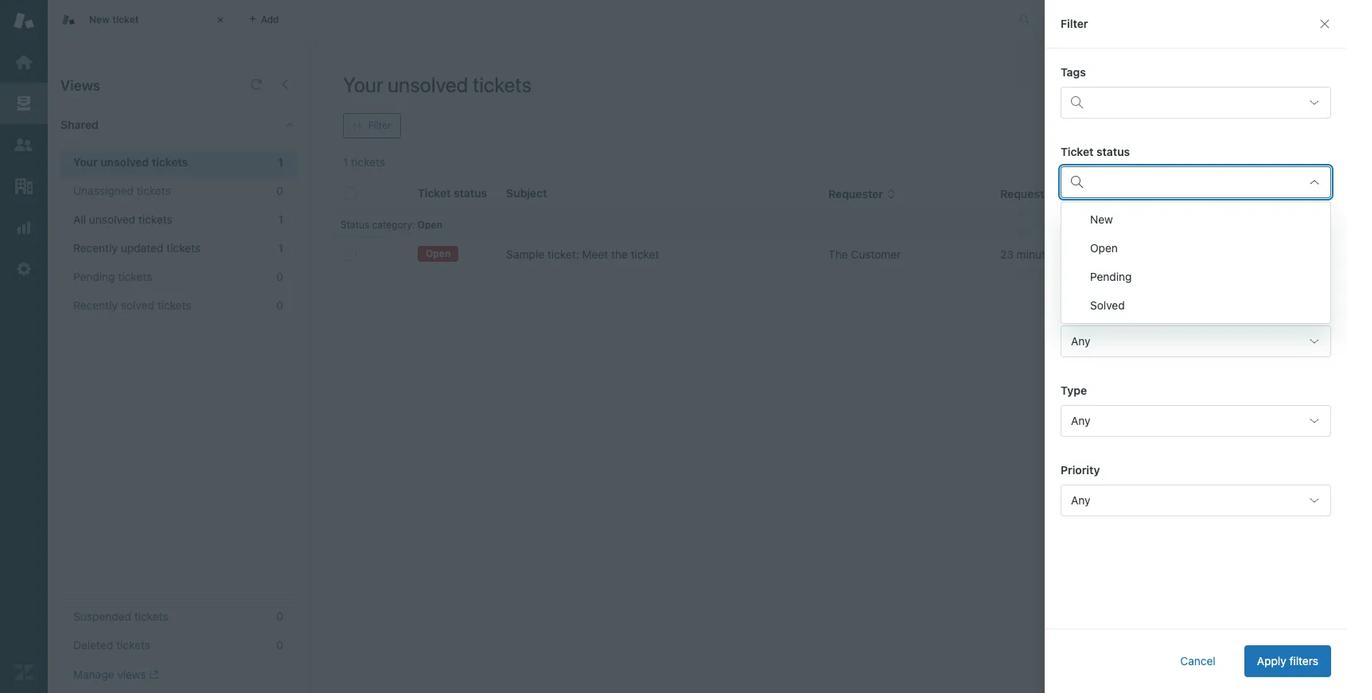 Task type: vqa. For each thing, say whether or not it's contained in the screenshot.
second - from the left
no



Task type: locate. For each thing, give the bounding box(es) containing it.
1 recently from the top
[[73, 241, 118, 255]]

pending up recently solved tickets
[[73, 270, 115, 283]]

23
[[1001, 248, 1014, 261]]

3 any field from the top
[[1061, 485, 1332, 517]]

1 horizontal spatial new
[[1091, 213, 1114, 226]]

your up filter button
[[343, 72, 383, 96]]

1 vertical spatial your
[[73, 155, 98, 169]]

4 0 from the top
[[277, 610, 283, 623]]

any for request date
[[1072, 334, 1091, 348]]

ticket
[[112, 13, 139, 25], [631, 248, 660, 261]]

any for type
[[1072, 414, 1091, 428]]

tickets right solved at the left top of page
[[157, 299, 192, 312]]

2 any from the top
[[1072, 414, 1091, 428]]

filters
[[1290, 654, 1319, 668]]

Ticket status field
[[1092, 170, 1298, 195]]

0 horizontal spatial priority
[[1061, 463, 1101, 477]]

1 vertical spatial ticket
[[631, 248, 660, 261]]

refresh views pane image
[[250, 78, 263, 91]]

1 vertical spatial any field
[[1061, 405, 1332, 437]]

2 vertical spatial any
[[1072, 494, 1091, 507]]

1 horizontal spatial your unsolved tickets
[[343, 72, 532, 96]]

unsolved up filter button
[[388, 72, 468, 96]]

3 any from the top
[[1072, 494, 1091, 507]]

type
[[1099, 187, 1126, 201], [1061, 384, 1088, 397]]

0 vertical spatial new
[[89, 13, 110, 25]]

requester up the ago
[[1061, 225, 1116, 238]]

0 horizontal spatial new
[[89, 13, 110, 25]]

(opens in a new tab) image
[[146, 671, 158, 680]]

tags element
[[1061, 87, 1332, 119]]

new up views
[[89, 13, 110, 25]]

2 1 from the top
[[278, 213, 283, 226]]

date
[[1108, 304, 1132, 318]]

tickets up all unsolved tickets
[[137, 184, 171, 197]]

open right the ago
[[1091, 241, 1119, 255]]

0 vertical spatial recently
[[73, 241, 118, 255]]

2 vertical spatial 1
[[278, 241, 283, 255]]

apply filters
[[1258, 654, 1319, 668]]

type button
[[1099, 187, 1138, 202]]

shared
[[61, 118, 99, 131]]

ticket status
[[1061, 145, 1131, 158]]

recently down the pending tickets
[[73, 299, 118, 312]]

filter
[[1061, 17, 1089, 30], [369, 119, 391, 131]]

2 0 from the top
[[277, 270, 283, 283]]

priority
[[1212, 187, 1252, 201], [1061, 463, 1101, 477]]

tickets down tabs tab list
[[473, 72, 532, 96]]

unsolved up unassigned tickets
[[101, 155, 149, 169]]

pending for pending
[[1091, 270, 1133, 283]]

solved
[[121, 299, 154, 312]]

main element
[[0, 0, 48, 693]]

the
[[612, 248, 628, 261]]

ticket inside 'tab'
[[112, 13, 139, 25]]

1 horizontal spatial requester
[[1061, 225, 1116, 238]]

tickets
[[473, 72, 532, 96], [152, 155, 188, 169], [137, 184, 171, 197], [138, 213, 173, 226], [166, 241, 201, 255], [118, 270, 152, 283], [157, 299, 192, 312], [134, 610, 168, 623], [116, 639, 150, 652]]

open inside ticket status list box
[[1091, 241, 1119, 255]]

reporting image
[[14, 217, 34, 238]]

2 recently from the top
[[73, 299, 118, 312]]

recently down all
[[73, 241, 118, 255]]

1 for all unsolved tickets
[[278, 213, 283, 226]]

1 any field from the top
[[1061, 326, 1332, 357]]

zendesk image
[[14, 662, 34, 683]]

0
[[277, 184, 283, 197], [277, 270, 283, 283], [277, 299, 283, 312], [277, 610, 283, 623], [277, 639, 283, 652]]

new inside ticket status list box
[[1091, 213, 1114, 226]]

close drawer image
[[1319, 18, 1332, 30]]

manage views
[[73, 668, 146, 682]]

new for new
[[1091, 213, 1114, 226]]

requested
[[1001, 187, 1058, 201]]

3 1 from the top
[[278, 241, 283, 255]]

your unsolved tickets up unassigned tickets
[[73, 155, 188, 169]]

1
[[278, 155, 283, 169], [278, 213, 283, 226], [278, 241, 283, 255]]

ago
[[1061, 248, 1080, 261]]

0 for unassigned tickets
[[277, 184, 283, 197]]

1 vertical spatial filter
[[369, 119, 391, 131]]

filter inside button
[[369, 119, 391, 131]]

1 for your unsolved tickets
[[278, 155, 283, 169]]

recently for recently updated tickets
[[73, 241, 118, 255]]

new down "type" button
[[1091, 213, 1114, 226]]

tickets up views
[[116, 639, 150, 652]]

pending down incident at the right of page
[[1091, 270, 1133, 283]]

your unsolved tickets
[[343, 72, 532, 96], [73, 155, 188, 169]]

2 vertical spatial any field
[[1061, 485, 1332, 517]]

status
[[1097, 145, 1131, 158]]

requester inside filter dialog
[[1061, 225, 1116, 238]]

any
[[1072, 334, 1091, 348], [1072, 414, 1091, 428], [1072, 494, 1091, 507]]

0 horizontal spatial type
[[1061, 384, 1088, 397]]

0 horizontal spatial pending
[[73, 270, 115, 283]]

status category: open
[[341, 219, 443, 231]]

your up "unassigned"
[[73, 155, 98, 169]]

0 vertical spatial filter
[[1061, 17, 1089, 30]]

requester up the customer
[[829, 187, 884, 201]]

filter button
[[343, 113, 401, 139]]

1 vertical spatial any
[[1072, 414, 1091, 428]]

1 vertical spatial your unsolved tickets
[[73, 155, 188, 169]]

1 0 from the top
[[277, 184, 283, 197]]

meet
[[582, 248, 609, 261]]

1 horizontal spatial type
[[1099, 187, 1126, 201]]

1 vertical spatial requester
[[1061, 225, 1116, 238]]

2 any field from the top
[[1061, 405, 1332, 437]]

1 pending from the left
[[73, 270, 115, 283]]

collapse views pane image
[[279, 78, 291, 91]]

0 vertical spatial type
[[1099, 187, 1126, 201]]

your
[[343, 72, 383, 96], [73, 155, 98, 169]]

filter dialog
[[1045, 0, 1348, 693]]

0 vertical spatial unsolved
[[388, 72, 468, 96]]

1 horizontal spatial pending
[[1091, 270, 1133, 283]]

type inside button
[[1099, 187, 1126, 201]]

close image
[[213, 12, 229, 28]]

unsolved
[[388, 72, 468, 96], [101, 155, 149, 169], [89, 213, 135, 226]]

requested button
[[1001, 187, 1071, 202]]

1 horizontal spatial filter
[[1061, 17, 1089, 30]]

your unsolved tickets up filter button
[[343, 72, 532, 96]]

get started image
[[14, 52, 34, 72]]

Any field
[[1061, 326, 1332, 357], [1061, 405, 1332, 437], [1061, 485, 1332, 517]]

1 vertical spatial 1
[[278, 213, 283, 226]]

0 horizontal spatial filter
[[369, 119, 391, 131]]

0 horizontal spatial requester
[[829, 187, 884, 201]]

0 for suspended tickets
[[277, 610, 283, 623]]

1 vertical spatial priority
[[1061, 463, 1101, 477]]

1 vertical spatial type
[[1061, 384, 1088, 397]]

filter inside dialog
[[1061, 17, 1089, 30]]

priority inside priority button
[[1212, 187, 1252, 201]]

1 vertical spatial new
[[1091, 213, 1114, 226]]

0 horizontal spatial your unsolved tickets
[[73, 155, 188, 169]]

deleted tickets
[[73, 639, 150, 652]]

0 vertical spatial any field
[[1061, 326, 1332, 357]]

0 vertical spatial any
[[1072, 334, 1091, 348]]

open
[[418, 219, 443, 231], [1091, 241, 1119, 255], [426, 248, 451, 260]]

shared heading
[[48, 101, 311, 149]]

0 vertical spatial 1
[[278, 155, 283, 169]]

open right 'category:'
[[418, 219, 443, 231]]

3 0 from the top
[[277, 299, 283, 312]]

new
[[89, 13, 110, 25], [1091, 213, 1114, 226]]

1 1 from the top
[[278, 155, 283, 169]]

tickets down shared heading
[[152, 155, 188, 169]]

sample ticket: meet the ticket link
[[507, 247, 660, 263]]

0 vertical spatial requester
[[829, 187, 884, 201]]

shared button
[[48, 101, 268, 149]]

1 any from the top
[[1072, 334, 1091, 348]]

2 pending from the left
[[1091, 270, 1133, 283]]

1 horizontal spatial ticket
[[631, 248, 660, 261]]

requester
[[829, 187, 884, 201], [1061, 225, 1116, 238]]

0 horizontal spatial ticket
[[112, 13, 139, 25]]

unsolved down "unassigned"
[[89, 213, 135, 226]]

new inside 'tab'
[[89, 13, 110, 25]]

row containing sample ticket: meet the ticket
[[331, 238, 1336, 271]]

category:
[[372, 219, 415, 231]]

1 horizontal spatial priority
[[1212, 187, 1252, 201]]

0 vertical spatial priority
[[1212, 187, 1252, 201]]

5 0 from the top
[[277, 639, 283, 652]]

conversations
[[1066, 13, 1130, 25]]

tickets right the updated
[[166, 241, 201, 255]]

0 vertical spatial your
[[343, 72, 383, 96]]

apply
[[1258, 654, 1287, 668]]

pending inside ticket status list box
[[1091, 270, 1133, 283]]

0 vertical spatial ticket
[[112, 13, 139, 25]]

1 vertical spatial recently
[[73, 299, 118, 312]]

unassigned
[[73, 184, 134, 197]]

pending
[[73, 270, 115, 283], [1091, 270, 1133, 283]]

play
[[1281, 80, 1303, 94]]

manage
[[73, 668, 114, 682]]

1 vertical spatial unsolved
[[101, 155, 149, 169]]

row
[[331, 238, 1336, 271]]

any for priority
[[1072, 494, 1091, 507]]

recently
[[73, 241, 118, 255], [73, 299, 118, 312]]



Task type: describe. For each thing, give the bounding box(es) containing it.
sample
[[507, 248, 545, 261]]

open down status category: open
[[426, 248, 451, 260]]

customers image
[[14, 135, 34, 155]]

admin image
[[14, 259, 34, 279]]

unassigned tickets
[[73, 184, 171, 197]]

requester button
[[829, 187, 897, 202]]

the
[[829, 248, 848, 261]]

deleted
[[73, 639, 113, 652]]

subject
[[507, 186, 547, 200]]

1 horizontal spatial your
[[343, 72, 383, 96]]

requester inside button
[[829, 187, 884, 201]]

suspended
[[73, 610, 131, 623]]

recently for recently solved tickets
[[73, 299, 118, 312]]

recently solved tickets
[[73, 299, 192, 312]]

the customer
[[829, 248, 902, 261]]

0 for deleted tickets
[[277, 639, 283, 652]]

cancel button
[[1168, 646, 1229, 678]]

2 vertical spatial unsolved
[[89, 213, 135, 226]]

priority button
[[1212, 187, 1264, 202]]

0 vertical spatial your unsolved tickets
[[343, 72, 532, 96]]

tags
[[1061, 65, 1087, 79]]

type inside filter dialog
[[1061, 384, 1088, 397]]

incident
[[1099, 248, 1141, 261]]

any field for priority
[[1061, 485, 1332, 517]]

suspended tickets
[[73, 610, 168, 623]]

23 minutes ago
[[1001, 248, 1080, 261]]

solved
[[1091, 299, 1126, 312]]

ticket status element
[[1061, 166, 1332, 198]]

1 for recently updated tickets
[[278, 241, 283, 255]]

0 for recently solved tickets
[[277, 299, 283, 312]]

status
[[341, 219, 370, 231]]

priority inside filter dialog
[[1061, 463, 1101, 477]]

cancel
[[1181, 654, 1216, 668]]

any field for request date
[[1061, 326, 1332, 357]]

views
[[117, 668, 146, 682]]

new ticket tab
[[48, 0, 239, 40]]

0 horizontal spatial your
[[73, 155, 98, 169]]

0 for pending tickets
[[277, 270, 283, 283]]

ticket:
[[548, 248, 579, 261]]

play button
[[1248, 72, 1316, 104]]

views
[[61, 77, 100, 94]]

new ticket
[[89, 13, 139, 25]]

organizations image
[[14, 176, 34, 197]]

all unsolved tickets
[[73, 213, 173, 226]]

any field for type
[[1061, 405, 1332, 437]]

tickets up deleted tickets
[[134, 610, 168, 623]]

new for new ticket
[[89, 13, 110, 25]]

views image
[[14, 93, 34, 114]]

manage views link
[[73, 668, 158, 682]]

ticket status list box
[[1061, 201, 1332, 324]]

customer
[[851, 248, 902, 261]]

request date
[[1061, 304, 1132, 318]]

pending for pending tickets
[[73, 270, 115, 283]]

conversations button
[[1049, 7, 1166, 32]]

sample ticket: meet the ticket
[[507, 248, 660, 261]]

recently updated tickets
[[73, 241, 201, 255]]

ticket
[[1061, 145, 1094, 158]]

tabs tab list
[[48, 0, 1003, 40]]

minutes
[[1017, 248, 1058, 261]]

updated
[[121, 241, 163, 255]]

all
[[73, 213, 86, 226]]

tickets down recently updated tickets on the left top of the page
[[118, 270, 152, 283]]

request
[[1061, 304, 1105, 318]]

zendesk support image
[[14, 10, 34, 31]]

tickets up the updated
[[138, 213, 173, 226]]

apply filters button
[[1245, 646, 1332, 678]]

pending tickets
[[73, 270, 152, 283]]



